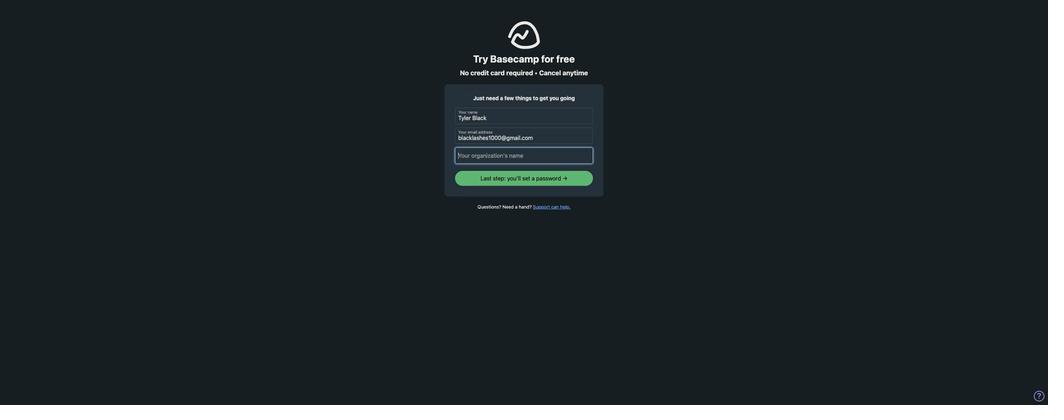Task type: describe. For each thing, give the bounding box(es) containing it.
try
[[473, 53, 488, 65]]

address
[[478, 130, 493, 135]]

need
[[486, 95, 499, 101]]

questions?
[[478, 205, 502, 210]]

your for your email address
[[459, 130, 467, 135]]

just
[[473, 95, 485, 101]]

name
[[468, 110, 478, 115]]

few
[[505, 95, 514, 101]]

step:
[[493, 176, 506, 182]]

you'll
[[508, 176, 521, 182]]

questions? need a hand? support can help.
[[478, 205, 571, 210]]

Your organization's name text field
[[455, 148, 593, 164]]

email
[[468, 130, 477, 135]]

•
[[535, 69, 538, 77]]

hand?
[[519, 205, 532, 210]]

help.
[[560, 205, 571, 210]]

→
[[563, 176, 568, 182]]



Task type: vqa. For each thing, say whether or not it's contained in the screenshot.
Let'S inside hello everyone! let's do a roll call today! type your name out here :)
no



Task type: locate. For each thing, give the bounding box(es) containing it.
password
[[537, 176, 561, 182]]

need
[[503, 205, 514, 210]]

cancel
[[539, 69, 561, 77]]

a for hand?
[[515, 205, 518, 210]]

can
[[552, 205, 559, 210]]

0 vertical spatial a
[[500, 95, 503, 101]]

things
[[516, 95, 532, 101]]

a right set
[[532, 176, 535, 182]]

1 your from the top
[[459, 110, 467, 115]]

your
[[459, 110, 467, 115], [459, 130, 467, 135]]

no credit card required • cancel anytime
[[460, 69, 588, 77]]

get
[[540, 95, 548, 101]]

your email address
[[459, 130, 493, 135]]

2 vertical spatial a
[[515, 205, 518, 210]]

for
[[542, 53, 554, 65]]

a
[[500, 95, 503, 101], [532, 176, 535, 182], [515, 205, 518, 210]]

to
[[533, 95, 539, 101]]

going
[[561, 95, 575, 101]]

try basecamp for free
[[473, 53, 575, 65]]

credit
[[471, 69, 489, 77]]

a right need
[[515, 205, 518, 210]]

card
[[491, 69, 505, 77]]

last
[[481, 176, 492, 182]]

2 horizontal spatial a
[[532, 176, 535, 182]]

your for your name
[[459, 110, 467, 115]]

2 your from the top
[[459, 130, 467, 135]]

your name
[[459, 110, 478, 115]]

1 horizontal spatial a
[[515, 205, 518, 210]]

free
[[557, 53, 575, 65]]

Your name text field
[[455, 108, 593, 124]]

required
[[507, 69, 533, 77]]

basecamp
[[490, 53, 539, 65]]

1 vertical spatial a
[[532, 176, 535, 182]]

no
[[460, 69, 469, 77]]

0 vertical spatial your
[[459, 110, 467, 115]]

a for few
[[500, 95, 503, 101]]

support can help. link
[[533, 205, 571, 210]]

a left few
[[500, 95, 503, 101]]

a inside button
[[532, 176, 535, 182]]

support
[[533, 205, 550, 210]]

anytime
[[563, 69, 588, 77]]

Your email address email field
[[455, 128, 593, 144]]

0 horizontal spatial a
[[500, 95, 503, 101]]

1 vertical spatial your
[[459, 130, 467, 135]]

set
[[523, 176, 531, 182]]

just need a few things to get you going
[[473, 95, 575, 101]]

last step: you'll set a password → button
[[455, 171, 593, 186]]

your left name
[[459, 110, 467, 115]]

you
[[550, 95, 559, 101]]

last step: you'll set a password →
[[481, 176, 568, 182]]

your left email
[[459, 130, 467, 135]]



